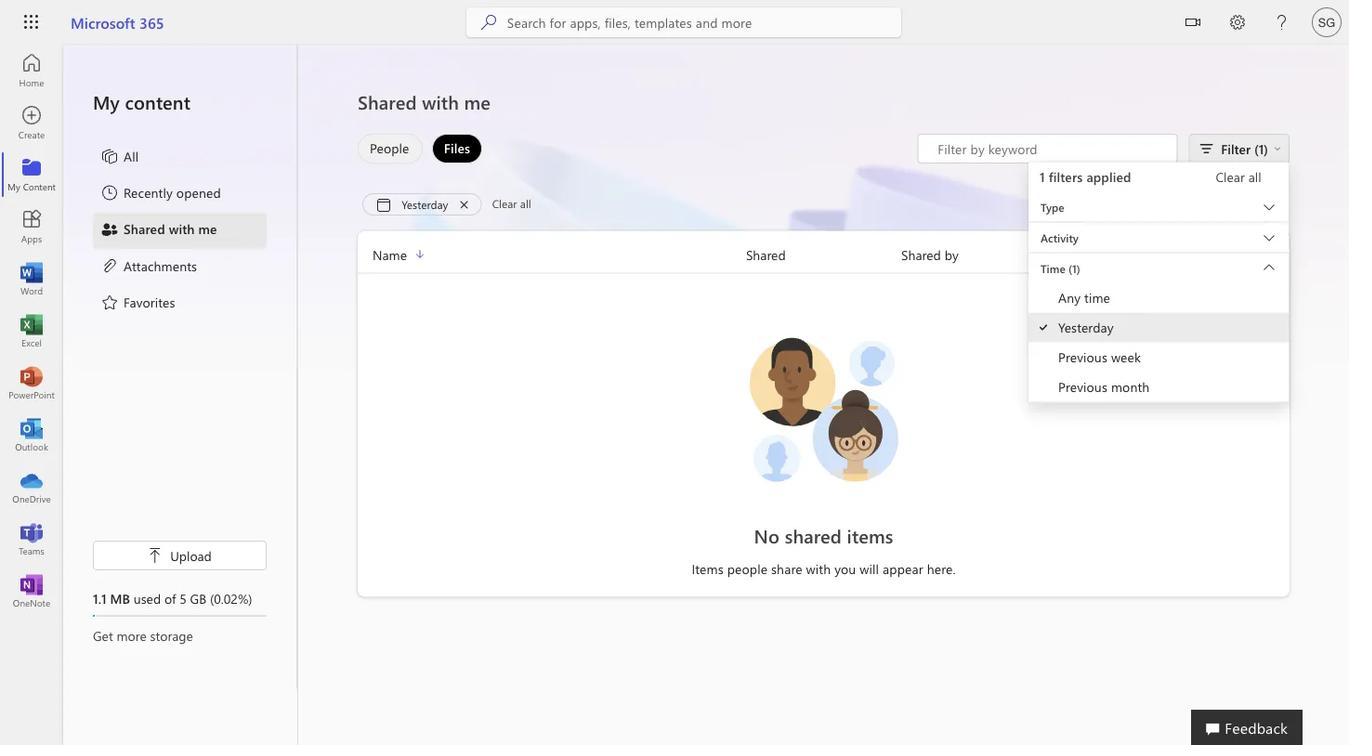 Task type: vqa. For each thing, say whether or not it's contained in the screenshot.
tab list containing People
yes



Task type: locate. For each thing, give the bounding box(es) containing it.
row
[[358, 244, 1290, 274]]

0 vertical spatial (1)
[[1255, 140, 1269, 157]]

1 horizontal spatial (1)
[[1255, 140, 1269, 157]]

microsoft 365 banner
[[0, 0, 1350, 48]]

people
[[370, 139, 410, 157]]

tab list
[[353, 134, 487, 164]]

2 vertical spatial with
[[807, 561, 831, 578]]

2 previous from the top
[[1059, 378, 1108, 396]]

2 horizontal spatial with
[[807, 561, 831, 578]]

no shared items
[[754, 523, 894, 548]]

menu
[[93, 139, 267, 322], [1029, 283, 1289, 403]]

tab list containing people
[[353, 134, 487, 164]]

navigation
[[0, 45, 63, 617]]

week
[[1112, 349, 1142, 366]]

menu inside my content left pane navigation navigation
[[93, 139, 267, 322]]

1 horizontal spatial shared with me
[[358, 90, 491, 114]]

clear up name button at the top of page
[[492, 196, 517, 211]]

applied
[[1087, 168, 1132, 185]]

with inside status
[[807, 561, 831, 578]]

0 vertical spatial previous
[[1059, 349, 1108, 366]]

yesterday down any time
[[1059, 319, 1114, 336]]

me inside menu
[[199, 220, 217, 238]]

1 horizontal spatial clear
[[1216, 168, 1246, 185]]

empty state icon image
[[740, 326, 908, 493]]

any time checkbox item
[[1029, 283, 1289, 313]]

activity up any time
[[1057, 246, 1100, 263]]

0 horizontal spatial yesterday
[[402, 197, 448, 211]]

previous down previous week
[[1059, 378, 1108, 396]]

me up files
[[464, 90, 491, 114]]

all
[[124, 147, 139, 165]]

clear down filter
[[1216, 168, 1246, 185]]

create image
[[22, 113, 41, 132]]

files
[[444, 139, 471, 157]]


[[1186, 15, 1201, 30]]

previous up the previous month
[[1059, 349, 1108, 366]]

type
[[1041, 199, 1065, 214]]

365
[[139, 12, 164, 32]]

1 vertical spatial with
[[169, 220, 195, 238]]

home image
[[22, 61, 41, 80]]

1 horizontal spatial clear all
[[1216, 168, 1262, 185]]

filters
[[1049, 168, 1083, 185]]

1 horizontal spatial me
[[464, 90, 491, 114]]

yesterday
[[402, 197, 448, 211], [1059, 319, 1114, 336]]

items people share with you will appear here. status
[[591, 560, 1057, 579]]

1 horizontal spatial with
[[422, 90, 459, 114]]

clear all down filter
[[1216, 168, 1262, 185]]

0 horizontal spatial menu
[[93, 139, 267, 322]]

previous
[[1059, 349, 1108, 366], [1059, 378, 1108, 396]]

people tab
[[353, 134, 427, 164]]

shared with me element
[[100, 220, 217, 242]]

microsoft
[[71, 12, 135, 32]]

0 horizontal spatial clear all button
[[487, 193, 537, 216]]

all
[[1249, 168, 1262, 185], [520, 196, 532, 211]]

0 vertical spatial all
[[1249, 168, 1262, 185]]

clear
[[1216, 168, 1246, 185], [492, 196, 517, 211]]

all up name button at the top of page
[[520, 196, 532, 211]]

teams image
[[22, 530, 41, 548]]

items people share with you will appear here.
[[692, 561, 956, 578]]

Search box. Suggestions appear as you type. search field
[[507, 7, 902, 37]]

1 vertical spatial yesterday
[[1059, 319, 1114, 336]]

items
[[847, 523, 894, 548]]

clear all button up name button at the top of page
[[487, 193, 537, 216]]

(1)
[[1255, 140, 1269, 157], [1069, 261, 1081, 276]]

1 horizontal spatial yesterday
[[1059, 319, 1114, 336]]

1 horizontal spatial all
[[1249, 168, 1262, 185]]

favorites
[[124, 293, 175, 310]]

name button
[[358, 244, 746, 265]]

shared with me
[[358, 90, 491, 114], [124, 220, 217, 238]]

(1) left 
[[1255, 140, 1269, 157]]

activity
[[1041, 230, 1079, 245], [1057, 246, 1100, 263]]

mb
[[110, 590, 130, 607]]

activity for activity, column 4 of 4 column header
[[1057, 246, 1100, 263]]

no
[[754, 523, 780, 548]]

0 horizontal spatial clear all
[[492, 196, 532, 211]]

sg button
[[1305, 0, 1350, 45]]

activity up time (1)
[[1041, 230, 1079, 245]]

previous inside checkbox item
[[1059, 378, 1108, 396]]

None search field
[[467, 7, 902, 37]]

powerpoint image
[[22, 374, 41, 392]]

time (1) button
[[1029, 253, 1289, 283]]

0 vertical spatial me
[[464, 90, 491, 114]]

(1) for time
[[1069, 261, 1081, 276]]

1 vertical spatial clear all
[[492, 196, 532, 211]]

(1) for filter
[[1255, 140, 1269, 157]]

yesterday inside "checkbox item"
[[1059, 319, 1114, 336]]

menu containing any time
[[1029, 283, 1289, 403]]

1 filters applied
[[1040, 168, 1132, 185]]

get
[[93, 627, 113, 644]]

all down filter (1) 
[[1249, 168, 1262, 185]]

me down 'opened'
[[199, 220, 217, 238]]

1 vertical spatial clear all button
[[487, 193, 537, 216]]

shared by button
[[902, 244, 1057, 265]]

1 previous from the top
[[1059, 349, 1108, 366]]

0 horizontal spatial (1)
[[1069, 261, 1081, 276]]

attachments element
[[100, 256, 197, 278]]

0 horizontal spatial all
[[520, 196, 532, 211]]

gb
[[190, 590, 207, 607]]

shared
[[358, 90, 417, 114], [124, 220, 165, 238], [746, 246, 786, 263], [902, 246, 942, 263]]

previous week
[[1059, 349, 1142, 366]]

yesterday button
[[363, 193, 482, 219]]

you
[[835, 561, 857, 578]]

0 vertical spatial activity
[[1041, 230, 1079, 245]]

my content image
[[22, 165, 41, 184]]

filter (1) 
[[1222, 140, 1282, 157]]

yesterday inside button
[[402, 197, 448, 211]]

1.1 mb used of 5 gb (0.02%)
[[93, 590, 252, 607]]

0 horizontal spatial shared with me
[[124, 220, 217, 238]]

1 vertical spatial clear
[[492, 196, 517, 211]]

appear
[[883, 561, 924, 578]]

recently opened element
[[100, 183, 221, 205]]

sg
[[1319, 15, 1336, 29]]

name
[[373, 246, 407, 263]]

0 vertical spatial clear
[[1216, 168, 1246, 185]]

month
[[1112, 378, 1150, 396]]

1 vertical spatial (1)
[[1069, 261, 1081, 276]]

1 vertical spatial activity
[[1057, 246, 1100, 263]]

clear all up name button at the top of page
[[492, 196, 532, 211]]

storage
[[150, 627, 193, 644]]

me
[[464, 90, 491, 114], [199, 220, 217, 238]]

 upload
[[148, 547, 212, 564]]

activity inside column header
[[1057, 246, 1100, 263]]

favorites element
[[100, 293, 175, 315]]

clear all
[[1216, 168, 1262, 185], [492, 196, 532, 211]]


[[148, 548, 163, 563]]

previous inside checkbox item
[[1059, 349, 1108, 366]]

recently opened
[[124, 184, 221, 201]]

with down recently opened
[[169, 220, 195, 238]]

shared with me down recently opened element
[[124, 220, 217, 238]]

(1) right 'time'
[[1069, 261, 1081, 276]]

1 horizontal spatial menu
[[1029, 283, 1289, 403]]

0 horizontal spatial with
[[169, 220, 195, 238]]

0 horizontal spatial me
[[199, 220, 217, 238]]

clear all button down filter
[[1195, 162, 1284, 192]]

status
[[918, 134, 1178, 164]]

my content
[[93, 90, 191, 114]]

time (1)
[[1041, 261, 1081, 276]]

(1) inside dropdown button
[[1069, 261, 1081, 276]]

used
[[134, 590, 161, 607]]

with
[[422, 90, 459, 114], [169, 220, 195, 238], [807, 561, 831, 578]]

1 vertical spatial shared with me
[[124, 220, 217, 238]]

with up files
[[422, 90, 459, 114]]

menu containing all
[[93, 139, 267, 322]]

filter
[[1222, 140, 1251, 157]]

type button
[[1029, 192, 1289, 222]]

previous month
[[1059, 378, 1150, 396]]

will
[[860, 561, 880, 578]]

shared by
[[902, 246, 959, 263]]

by
[[945, 246, 959, 263]]

1
[[1040, 168, 1046, 185]]

0 vertical spatial clear all button
[[1195, 162, 1284, 192]]

yesterday up name
[[402, 197, 448, 211]]

1 vertical spatial previous
[[1059, 378, 1108, 396]]

activity inside dropdown button
[[1041, 230, 1079, 245]]

with left you
[[807, 561, 831, 578]]

1 vertical spatial me
[[199, 220, 217, 238]]

shared with me up files
[[358, 90, 491, 114]]

clear all button
[[1195, 162, 1284, 192], [487, 193, 537, 216]]

0 vertical spatial yesterday
[[402, 197, 448, 211]]

outlook image
[[22, 426, 41, 444]]

0 vertical spatial with
[[422, 90, 459, 114]]



Task type: describe. For each thing, give the bounding box(es) containing it.
my
[[93, 90, 120, 114]]

5
[[180, 590, 187, 607]]

shared
[[785, 523, 842, 548]]

people
[[728, 561, 768, 578]]

content
[[125, 90, 191, 114]]

 button
[[1171, 0, 1216, 48]]

activity button
[[1029, 223, 1289, 252]]

my content left pane navigation navigation
[[63, 45, 297, 690]]

activity for activity dropdown button
[[1041, 230, 1079, 245]]

1 vertical spatial all
[[520, 196, 532, 211]]

(0.02%)
[[210, 590, 252, 607]]

previous for previous month
[[1059, 378, 1108, 396]]

previous for previous week
[[1059, 349, 1108, 366]]

0 vertical spatial shared with me
[[358, 90, 491, 114]]

activity, column 4 of 4 column header
[[1057, 244, 1290, 265]]

1.1
[[93, 590, 107, 607]]

yesterday for yesterday button
[[402, 197, 448, 211]]

share
[[772, 561, 803, 578]]

shared with me inside menu
[[124, 220, 217, 238]]

onedrive image
[[22, 478, 41, 496]]

row containing name
[[358, 244, 1290, 274]]

here.
[[927, 561, 956, 578]]

more
[[117, 627, 147, 644]]

0 horizontal spatial clear
[[492, 196, 517, 211]]

previous week checkbox item
[[1029, 343, 1289, 372]]

with inside my content left pane navigation navigation
[[169, 220, 195, 238]]

shared inside my content left pane navigation navigation
[[124, 220, 165, 238]]

excel image
[[22, 322, 41, 340]]

1 horizontal spatial clear all button
[[1195, 162, 1284, 192]]

yesterday checkbox item
[[1029, 313, 1289, 343]]

opened
[[176, 184, 221, 201]]

all element
[[100, 147, 139, 169]]

time
[[1041, 261, 1066, 276]]

no shared items status
[[591, 523, 1057, 549]]

get more storage button
[[93, 627, 267, 645]]

files tab
[[427, 134, 487, 164]]

of
[[165, 590, 176, 607]]

attachments
[[124, 257, 197, 274]]

recently
[[124, 184, 173, 201]]

get more storage
[[93, 627, 193, 644]]

previous month checkbox item
[[1029, 372, 1289, 402]]


[[1275, 145, 1282, 152]]

any time
[[1059, 289, 1111, 306]]

word image
[[22, 270, 41, 288]]

shared button
[[746, 244, 902, 265]]

any
[[1059, 289, 1081, 306]]

feedback
[[1226, 718, 1288, 738]]

yesterday for yesterday "checkbox item"
[[1059, 319, 1114, 336]]

items
[[692, 561, 724, 578]]

onenote image
[[22, 582, 41, 601]]

apps image
[[22, 218, 41, 236]]

upload
[[170, 547, 212, 564]]

feedback button
[[1192, 710, 1303, 746]]

time
[[1085, 289, 1111, 306]]

microsoft 365
[[71, 12, 164, 32]]

Filter by keyword text field
[[936, 139, 1168, 158]]

0 vertical spatial clear all
[[1216, 168, 1262, 185]]



